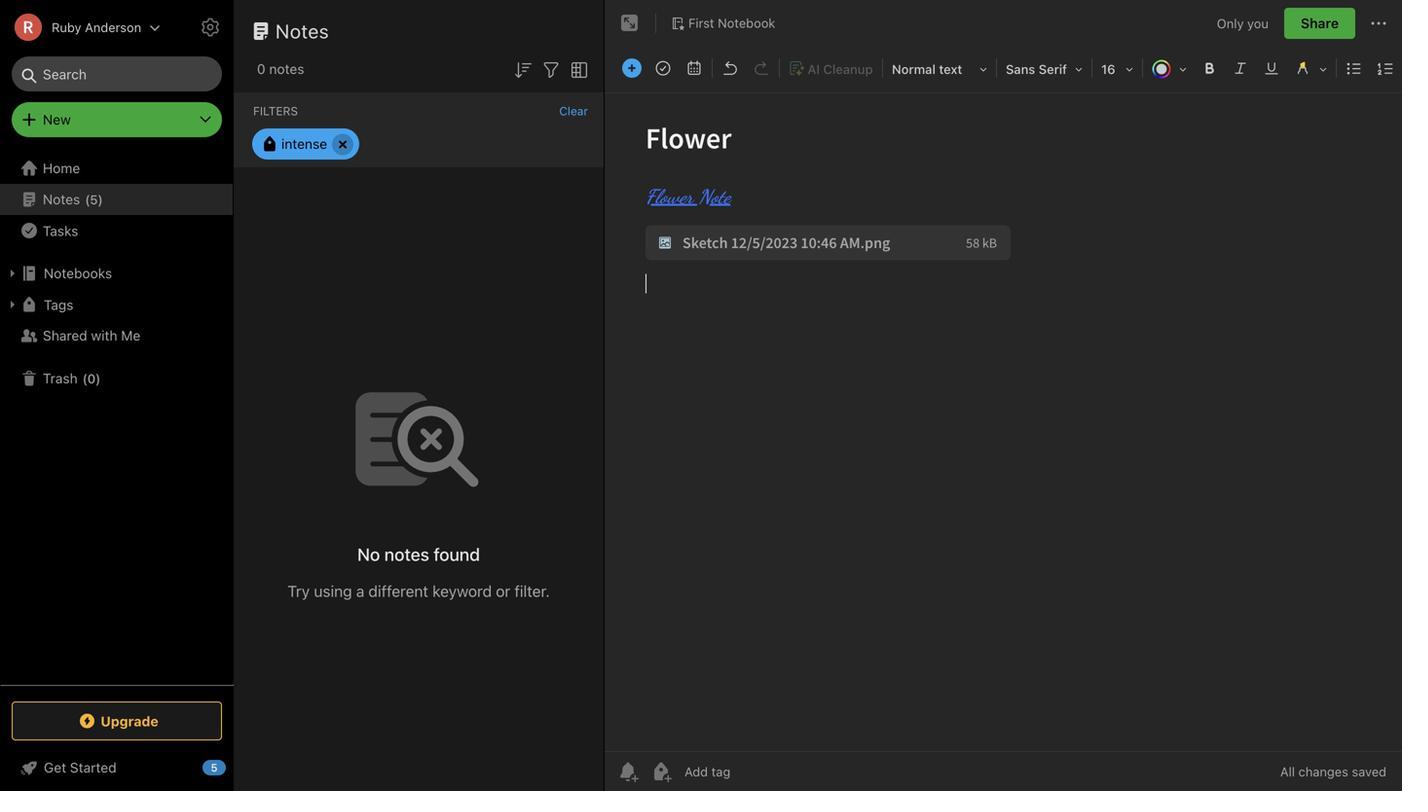 Task type: describe. For each thing, give the bounding box(es) containing it.
new
[[43, 112, 71, 128]]

home
[[43, 160, 80, 176]]

normal text
[[892, 62, 963, 76]]

bold image
[[1196, 55, 1223, 82]]

add filters image
[[540, 58, 563, 82]]

5 inside help and learning task checklist field
[[211, 762, 218, 775]]

saved
[[1352, 765, 1387, 780]]

ruby
[[52, 20, 81, 35]]

) for trash
[[96, 371, 101, 386]]

a
[[356, 582, 365, 601]]

note window element
[[605, 0, 1403, 792]]

tasks button
[[0, 215, 233, 246]]

new button
[[12, 102, 222, 137]]

Highlight field
[[1288, 55, 1334, 83]]

) for notes
[[98, 192, 103, 207]]

Font family field
[[999, 55, 1090, 83]]

try
[[288, 582, 310, 601]]

Help and Learning task checklist field
[[0, 753, 234, 784]]

Add tag field
[[683, 764, 829, 781]]

share button
[[1285, 8, 1356, 39]]

click to collapse image
[[226, 756, 241, 779]]

0 notes
[[257, 61, 304, 77]]

all
[[1281, 765, 1295, 780]]

Heading level field
[[885, 55, 994, 83]]

with
[[91, 328, 117, 344]]

changes
[[1299, 765, 1349, 780]]

0 inside trash ( 0 )
[[87, 371, 96, 386]]

get
[[44, 760, 66, 776]]

text
[[939, 62, 963, 76]]

More actions field
[[1367, 8, 1391, 39]]

first notebook
[[689, 16, 776, 30]]

undo image
[[717, 55, 744, 82]]

tags
[[44, 297, 73, 313]]

notes for 0
[[269, 61, 304, 77]]

shared
[[43, 328, 87, 344]]

trash ( 0 )
[[43, 371, 101, 387]]

Sort options field
[[511, 56, 535, 82]]

add a reminder image
[[617, 761, 640, 784]]

upgrade button
[[12, 702, 222, 741]]

you
[[1248, 16, 1269, 30]]

intense
[[281, 136, 327, 152]]

intense button
[[252, 129, 359, 160]]

found
[[434, 544, 480, 565]]

only
[[1217, 16, 1244, 30]]

Insert field
[[617, 55, 647, 82]]

clear button
[[559, 104, 588, 118]]



Task type: locate. For each thing, give the bounding box(es) containing it.
get started
[[44, 760, 116, 776]]

notes for no
[[384, 544, 429, 565]]

5
[[90, 192, 98, 207], [211, 762, 218, 775]]

filter.
[[515, 582, 550, 601]]

1 horizontal spatial 5
[[211, 762, 218, 775]]

first notebook button
[[664, 10, 782, 37]]

Add filters field
[[540, 56, 563, 82]]

notes up 0 notes
[[276, 19, 329, 42]]

0 vertical spatial 0
[[257, 61, 266, 77]]

using
[[314, 582, 352, 601]]

underline image
[[1258, 55, 1286, 82]]

5 left click to collapse icon
[[211, 762, 218, 775]]

first
[[689, 16, 714, 30]]

no
[[357, 544, 380, 565]]

expand notebooks image
[[5, 266, 20, 281]]

notes up different
[[384, 544, 429, 565]]

5 down home link
[[90, 192, 98, 207]]

or
[[496, 582, 511, 601]]

Font color field
[[1145, 55, 1194, 83]]

keyword
[[433, 582, 492, 601]]

( for notes
[[85, 192, 90, 207]]

notes down home
[[43, 191, 80, 207]]

None search field
[[25, 56, 208, 92]]

clear
[[559, 104, 588, 118]]

0
[[257, 61, 266, 77], [87, 371, 96, 386]]

italic image
[[1227, 55, 1254, 82]]

notebook
[[718, 16, 776, 30]]

0 vertical spatial )
[[98, 192, 103, 207]]

1 horizontal spatial 0
[[257, 61, 266, 77]]

1 vertical spatial 5
[[211, 762, 218, 775]]

serif
[[1039, 62, 1067, 76]]

normal
[[892, 62, 936, 76]]

) right trash
[[96, 371, 101, 386]]

1 horizontal spatial notes
[[384, 544, 429, 565]]

) inside trash ( 0 )
[[96, 371, 101, 386]]

sans serif
[[1006, 62, 1067, 76]]

( down home link
[[85, 192, 90, 207]]

calendar event image
[[681, 55, 708, 82]]

add tag image
[[650, 761, 673, 784]]

tags button
[[0, 289, 233, 320]]

started
[[70, 760, 116, 776]]

tasks
[[43, 223, 78, 239]]

1 vertical spatial )
[[96, 371, 101, 386]]

0 up filters
[[257, 61, 266, 77]]

settings image
[[199, 16, 222, 39]]

shared with me
[[43, 328, 140, 344]]

notebooks
[[44, 265, 112, 281]]

(
[[85, 192, 90, 207], [83, 371, 87, 386]]

1 vertical spatial notes
[[43, 191, 80, 207]]

1 vertical spatial notes
[[384, 544, 429, 565]]

notes
[[276, 19, 329, 42], [43, 191, 80, 207]]

notes
[[269, 61, 304, 77], [384, 544, 429, 565]]

notebooks link
[[0, 258, 233, 289]]

Font size field
[[1095, 55, 1141, 83]]

0 vertical spatial (
[[85, 192, 90, 207]]

share
[[1301, 15, 1339, 31]]

upgrade
[[101, 714, 158, 730]]

more actions image
[[1367, 12, 1391, 35]]

only you
[[1217, 16, 1269, 30]]

expand note image
[[618, 12, 642, 35]]

bulleted list image
[[1341, 55, 1368, 82]]

all changes saved
[[1281, 765, 1387, 780]]

0 horizontal spatial 0
[[87, 371, 96, 386]]

( right trash
[[83, 371, 87, 386]]

numbered list image
[[1372, 55, 1400, 82]]

5 inside "notes ( 5 )"
[[90, 192, 98, 207]]

0 horizontal spatial notes
[[43, 191, 80, 207]]

notes up filters
[[269, 61, 304, 77]]

0 vertical spatial notes
[[276, 19, 329, 42]]

( inside trash ( 0 )
[[83, 371, 87, 386]]

notes ( 5 )
[[43, 191, 103, 207]]

1 vertical spatial 0
[[87, 371, 96, 386]]

Search text field
[[25, 56, 208, 92]]

shared with me link
[[0, 320, 233, 352]]

different
[[369, 582, 428, 601]]

me
[[121, 328, 140, 344]]

) down home link
[[98, 192, 103, 207]]

notes for notes
[[276, 19, 329, 42]]

16
[[1102, 62, 1116, 76]]

( inside "notes ( 5 )"
[[85, 192, 90, 207]]

) inside "notes ( 5 )"
[[98, 192, 103, 207]]

0 horizontal spatial 5
[[90, 192, 98, 207]]

home link
[[0, 153, 234, 184]]

task image
[[650, 55, 677, 82]]

1 horizontal spatial notes
[[276, 19, 329, 42]]

0 vertical spatial 5
[[90, 192, 98, 207]]

no notes found
[[357, 544, 480, 565]]

( for trash
[[83, 371, 87, 386]]

notes for notes ( 5 )
[[43, 191, 80, 207]]

View options field
[[563, 56, 591, 82]]

anderson
[[85, 20, 141, 35]]

1 vertical spatial (
[[83, 371, 87, 386]]

trash
[[43, 371, 78, 387]]

tree
[[0, 153, 234, 685]]

tree containing home
[[0, 153, 234, 685]]

filters
[[253, 104, 298, 118]]

expand tags image
[[5, 297, 20, 313]]

)
[[98, 192, 103, 207], [96, 371, 101, 386]]

Account field
[[0, 8, 161, 47]]

0 vertical spatial notes
[[269, 61, 304, 77]]

ruby anderson
[[52, 20, 141, 35]]

Note Editor text field
[[605, 94, 1403, 752]]

0 right trash
[[87, 371, 96, 386]]

sans
[[1006, 62, 1036, 76]]

0 horizontal spatial notes
[[269, 61, 304, 77]]

try using a different keyword or filter.
[[288, 582, 550, 601]]



Task type: vqa. For each thing, say whether or not it's contained in the screenshot.
notes
yes



